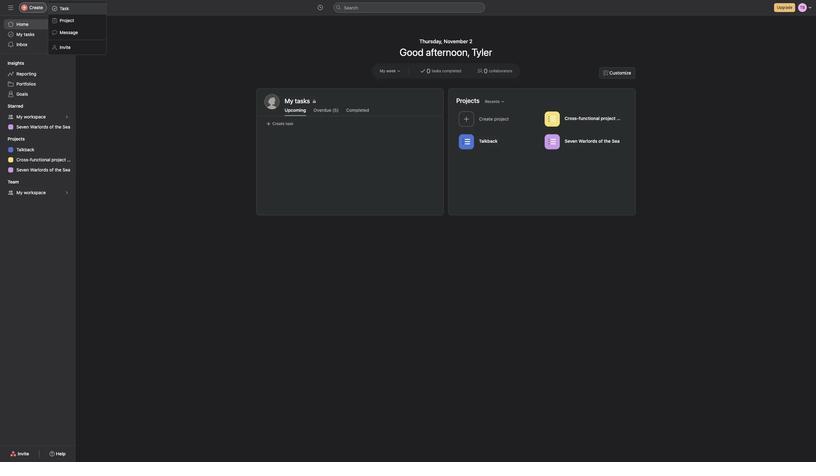 Task type: describe. For each thing, give the bounding box(es) containing it.
create for create
[[29, 5, 43, 10]]

cross-functional project plan link for the create project link
[[543, 109, 628, 130]]

tasks completed
[[432, 69, 462, 73]]

inbox
[[16, 42, 28, 47]]

teams element
[[0, 176, 76, 199]]

projects button
[[0, 136, 25, 142]]

1 horizontal spatial plan
[[617, 115, 626, 121]]

1 horizontal spatial tasks
[[432, 69, 442, 73]]

collaborators
[[489, 69, 513, 73]]

global element
[[0, 15, 76, 53]]

1 vertical spatial seven warlords of the sea
[[565, 138, 620, 144]]

customize
[[610, 70, 632, 76]]

1 vertical spatial of
[[599, 138, 603, 144]]

my tasks link
[[285, 97, 436, 106]]

seven warlords of the sea inside "starred" element
[[16, 124, 70, 130]]

my tasks
[[285, 97, 310, 105]]

my workspace for see details, my workspace icon within "starred" element
[[16, 114, 46, 119]]

0 horizontal spatial talkback link
[[4, 145, 72, 155]]

reporting
[[16, 71, 36, 76]]

november
[[444, 39, 469, 44]]

customize button
[[600, 67, 636, 79]]

functional inside projects element
[[30, 157, 50, 162]]

inbox link
[[4, 39, 72, 50]]

1 horizontal spatial projects
[[457, 97, 480, 104]]

home link
[[4, 19, 72, 29]]

of inside projects element
[[49, 167, 54, 172]]

1 horizontal spatial invite
[[60, 45, 71, 50]]

overdue (5)
[[314, 107, 339, 113]]

upcoming
[[285, 107, 306, 113]]

reporting link
[[4, 69, 72, 79]]

upgrade
[[778, 5, 793, 10]]

list image
[[463, 138, 471, 145]]

1 vertical spatial seven
[[565, 138, 578, 144]]

project
[[60, 18, 74, 23]]

hide sidebar image
[[8, 5, 13, 10]]

completed
[[347, 107, 370, 113]]

my workspace for see details, my workspace icon within the 'teams' 'element'
[[16, 190, 46, 195]]

create for create task
[[273, 121, 285, 126]]

1 horizontal spatial talkback
[[480, 138, 498, 144]]

create project link
[[457, 109, 543, 130]]

thursday,
[[420, 39, 443, 44]]

(5)
[[333, 107, 339, 113]]

upcoming button
[[285, 107, 306, 116]]

sea inside "starred" element
[[63, 124, 70, 130]]

cross-functional project plan inside projects element
[[16, 157, 76, 162]]

good
[[400, 46, 424, 58]]

help
[[56, 451, 66, 457]]

seven warlords of the sea inside projects element
[[16, 167, 70, 172]]

create task button
[[265, 119, 295, 128]]

1 horizontal spatial functional
[[579, 115, 600, 121]]

overdue
[[314, 107, 332, 113]]

0 for tasks completed
[[427, 67, 431, 75]]

talkback inside projects element
[[16, 147, 34, 152]]

invite inside button
[[18, 451, 29, 457]]

my workspace link for see details, my workspace icon within "starred" element
[[4, 112, 72, 122]]

my inside 'teams' 'element'
[[16, 190, 23, 195]]

team
[[8, 179, 19, 184]]

insights
[[8, 60, 24, 66]]

projects inside dropdown button
[[8, 136, 25, 142]]

cross- inside projects element
[[16, 157, 30, 162]]

workspace for see details, my workspace icon within the 'teams' 'element'
[[24, 190, 46, 195]]



Task type: locate. For each thing, give the bounding box(es) containing it.
0 horizontal spatial plan
[[67, 157, 76, 162]]

0 horizontal spatial 0
[[427, 67, 431, 75]]

warlords
[[30, 124, 48, 130], [579, 138, 598, 144], [30, 167, 48, 172]]

2 my workspace from the top
[[16, 190, 46, 195]]

of
[[49, 124, 54, 130], [599, 138, 603, 144], [49, 167, 54, 172]]

0 vertical spatial of
[[49, 124, 54, 130]]

2 my workspace link from the top
[[4, 188, 72, 198]]

2 vertical spatial the
[[55, 167, 61, 172]]

tasks left completed
[[432, 69, 442, 73]]

task
[[60, 6, 69, 11]]

my up "inbox"
[[16, 32, 23, 37]]

the
[[55, 124, 61, 130], [605, 138, 611, 144], [55, 167, 61, 172]]

afternoon,
[[426, 46, 470, 58]]

1 vertical spatial see details, my workspace image
[[65, 191, 69, 195]]

starred
[[8, 103, 23, 109]]

0 vertical spatial plan
[[617, 115, 626, 121]]

0 vertical spatial workspace
[[24, 114, 46, 119]]

1 vertical spatial plan
[[67, 157, 76, 162]]

2 list image from the top
[[549, 138, 556, 145]]

my tasks link
[[4, 29, 72, 39]]

invite button
[[6, 448, 33, 460]]

1 vertical spatial list image
[[549, 138, 556, 145]]

0 vertical spatial functional
[[579, 115, 600, 121]]

cross-functional project plan link inside projects element
[[4, 155, 76, 165]]

see details, my workspace image inside "starred" element
[[65, 115, 69, 119]]

the inside "starred" element
[[55, 124, 61, 130]]

my workspace down starred
[[16, 114, 46, 119]]

0 vertical spatial tasks
[[24, 32, 35, 37]]

0 vertical spatial sea
[[63, 124, 70, 130]]

my
[[16, 32, 23, 37], [380, 69, 386, 73], [16, 114, 23, 119], [16, 190, 23, 195]]

workspace for see details, my workspace icon within "starred" element
[[24, 114, 46, 119]]

0
[[427, 67, 431, 75], [484, 67, 488, 75]]

see details, my workspace image
[[65, 115, 69, 119], [65, 191, 69, 195]]

1 vertical spatial invite
[[18, 451, 29, 457]]

1 vertical spatial create
[[273, 121, 285, 126]]

create task
[[273, 121, 294, 126]]

0 vertical spatial list image
[[549, 115, 556, 123]]

1 vertical spatial workspace
[[24, 190, 46, 195]]

insights element
[[0, 57, 76, 100]]

0 horizontal spatial invite
[[18, 451, 29, 457]]

0 horizontal spatial cross-
[[16, 157, 30, 162]]

my tasks
[[16, 32, 35, 37]]

list image
[[549, 115, 556, 123], [549, 138, 556, 145]]

1 list image from the top
[[549, 115, 556, 123]]

0 vertical spatial projects
[[457, 97, 480, 104]]

recents
[[485, 99, 500, 104]]

0 vertical spatial my workspace link
[[4, 112, 72, 122]]

completed
[[443, 69, 462, 73]]

my workspace link down 'goals' link
[[4, 112, 72, 122]]

thursday, november 2 good afternoon, tyler
[[400, 39, 493, 58]]

cross-
[[565, 115, 579, 121], [16, 157, 30, 162]]

my down team
[[16, 190, 23, 195]]

project
[[601, 115, 616, 121], [52, 157, 66, 162]]

0 horizontal spatial talkback
[[16, 147, 34, 152]]

overdue (5) button
[[314, 107, 339, 116]]

plan inside projects element
[[67, 157, 76, 162]]

1 vertical spatial my workspace
[[16, 190, 46, 195]]

tyler
[[472, 46, 493, 58]]

1 horizontal spatial cross-functional project plan
[[565, 115, 626, 121]]

2 0 from the left
[[484, 67, 488, 75]]

recents button
[[483, 97, 508, 106]]

my down starred
[[16, 114, 23, 119]]

0 vertical spatial seven warlords of the sea
[[16, 124, 70, 130]]

0 vertical spatial create
[[29, 5, 43, 10]]

1 my workspace link from the top
[[4, 112, 72, 122]]

0 left tasks completed
[[427, 67, 431, 75]]

1 my workspace from the top
[[16, 114, 46, 119]]

my inside "starred" element
[[16, 114, 23, 119]]

1 horizontal spatial talkback link
[[457, 132, 543, 152]]

1 see details, my workspace image from the top
[[65, 115, 69, 119]]

my workspace link inside "starred" element
[[4, 112, 72, 122]]

talkback link down projects dropdown button
[[4, 145, 72, 155]]

0 horizontal spatial projects
[[8, 136, 25, 142]]

1 vertical spatial talkback
[[16, 147, 34, 152]]

workspace inside 'teams' 'element'
[[24, 190, 46, 195]]

1 0 from the left
[[427, 67, 431, 75]]

my workspace
[[16, 114, 46, 119], [16, 190, 46, 195]]

starred element
[[0, 100, 76, 133]]

0 horizontal spatial cross-functional project plan link
[[4, 155, 76, 165]]

my left week
[[380, 69, 386, 73]]

see details, my workspace image inside 'teams' 'element'
[[65, 191, 69, 195]]

starred button
[[0, 103, 23, 109]]

portfolios
[[16, 81, 36, 87]]

1 horizontal spatial create
[[273, 121, 285, 126]]

warlords inside projects element
[[30, 167, 48, 172]]

projects element
[[0, 133, 76, 176]]

talkback
[[480, 138, 498, 144], [16, 147, 34, 152]]

0 horizontal spatial create
[[29, 5, 43, 10]]

add profile photo image
[[265, 94, 280, 109]]

seven
[[16, 124, 29, 130], [565, 138, 578, 144], [16, 167, 29, 172]]

cross-functional project plan
[[565, 115, 626, 121], [16, 157, 76, 162]]

0 left collaborators
[[484, 67, 488, 75]]

Search tasks, projects, and more text field
[[334, 3, 486, 13]]

my week
[[380, 69, 396, 73]]

1 vertical spatial projects
[[8, 136, 25, 142]]

2 vertical spatial sea
[[63, 167, 70, 172]]

talkback right list image
[[480, 138, 498, 144]]

task
[[286, 121, 294, 126]]

create up home link
[[29, 5, 43, 10]]

1 vertical spatial cross-functional project plan
[[16, 157, 76, 162]]

1 vertical spatial cross-functional project plan link
[[4, 155, 76, 165]]

list image for cross-functional project plan
[[549, 115, 556, 123]]

invite
[[60, 45, 71, 50], [18, 451, 29, 457]]

1 vertical spatial project
[[52, 157, 66, 162]]

create project
[[480, 116, 509, 121]]

home
[[16, 21, 29, 27]]

sea
[[63, 124, 70, 130], [612, 138, 620, 144], [63, 167, 70, 172]]

1 vertical spatial tasks
[[432, 69, 442, 73]]

0 for collaborators
[[484, 67, 488, 75]]

projects down "starred" element
[[8, 136, 25, 142]]

2 vertical spatial seven warlords of the sea
[[16, 167, 70, 172]]

create left the task
[[273, 121, 285, 126]]

seven inside projects element
[[16, 167, 29, 172]]

history image
[[318, 5, 323, 10]]

2 vertical spatial seven
[[16, 167, 29, 172]]

talkback link down the create project link
[[457, 132, 543, 152]]

tasks inside global element
[[24, 32, 35, 37]]

0 vertical spatial project
[[601, 115, 616, 121]]

goals link
[[4, 89, 72, 99]]

create
[[29, 5, 43, 10], [273, 121, 285, 126]]

2 workspace from the top
[[24, 190, 46, 195]]

0 horizontal spatial project
[[52, 157, 66, 162]]

sea inside projects element
[[63, 167, 70, 172]]

my workspace down team
[[16, 190, 46, 195]]

2 vertical spatial warlords
[[30, 167, 48, 172]]

upgrade button
[[775, 3, 796, 12]]

0 vertical spatial cross-functional project plan link
[[543, 109, 628, 130]]

0 horizontal spatial functional
[[30, 157, 50, 162]]

seven warlords of the sea
[[16, 124, 70, 130], [565, 138, 620, 144], [16, 167, 70, 172]]

1 horizontal spatial cross-
[[565, 115, 579, 121]]

0 vertical spatial see details, my workspace image
[[65, 115, 69, 119]]

2 vertical spatial of
[[49, 167, 54, 172]]

my week button
[[377, 67, 404, 76]]

my workspace link for see details, my workspace icon within the 'teams' 'element'
[[4, 188, 72, 198]]

talkback link
[[457, 132, 543, 152], [4, 145, 72, 155]]

tasks
[[24, 32, 35, 37], [432, 69, 442, 73]]

projects left recents
[[457, 97, 480, 104]]

create inside popup button
[[29, 5, 43, 10]]

seven inside "starred" element
[[16, 124, 29, 130]]

create button
[[19, 3, 47, 13]]

functional
[[579, 115, 600, 121], [30, 157, 50, 162]]

list image for seven warlords of the sea
[[549, 138, 556, 145]]

plan
[[617, 115, 626, 121], [67, 157, 76, 162]]

create inside button
[[273, 121, 285, 126]]

team button
[[0, 179, 19, 185]]

0 vertical spatial invite
[[60, 45, 71, 50]]

0 vertical spatial cross-
[[565, 115, 579, 121]]

seven warlords of the sea link
[[4, 122, 72, 132], [543, 132, 628, 152], [4, 165, 72, 175]]

1 vertical spatial warlords
[[579, 138, 598, 144]]

task menu item
[[48, 3, 106, 15]]

2 see details, my workspace image from the top
[[65, 191, 69, 195]]

2
[[470, 39, 473, 44]]

1 horizontal spatial project
[[601, 115, 616, 121]]

0 vertical spatial the
[[55, 124, 61, 130]]

of inside "starred" element
[[49, 124, 54, 130]]

0 horizontal spatial tasks
[[24, 32, 35, 37]]

my workspace link inside 'teams' 'element'
[[4, 188, 72, 198]]

1 horizontal spatial 0
[[484, 67, 488, 75]]

tasks down home
[[24, 32, 35, 37]]

portfolios link
[[4, 79, 72, 89]]

help button
[[46, 448, 70, 460]]

the inside projects element
[[55, 167, 61, 172]]

1 horizontal spatial cross-functional project plan link
[[543, 109, 628, 130]]

0 vertical spatial talkback
[[480, 138, 498, 144]]

1 vertical spatial the
[[605, 138, 611, 144]]

my workspace link
[[4, 112, 72, 122], [4, 188, 72, 198]]

goals
[[16, 91, 28, 97]]

my workspace inside "starred" element
[[16, 114, 46, 119]]

cross-functional project plan link
[[543, 109, 628, 130], [4, 155, 76, 165]]

projects
[[457, 97, 480, 104], [8, 136, 25, 142]]

1 vertical spatial functional
[[30, 157, 50, 162]]

cross-functional project plan link for left talkback link
[[4, 155, 76, 165]]

0 horizontal spatial cross-functional project plan
[[16, 157, 76, 162]]

0 vertical spatial cross-functional project plan
[[565, 115, 626, 121]]

my workspace inside 'teams' 'element'
[[16, 190, 46, 195]]

warlords inside "starred" element
[[30, 124, 48, 130]]

1 vertical spatial cross-
[[16, 157, 30, 162]]

1 vertical spatial sea
[[612, 138, 620, 144]]

completed button
[[347, 107, 370, 116]]

1 workspace from the top
[[24, 114, 46, 119]]

1 vertical spatial my workspace link
[[4, 188, 72, 198]]

workspace
[[24, 114, 46, 119], [24, 190, 46, 195]]

my inside my tasks link
[[16, 32, 23, 37]]

week
[[387, 69, 396, 73]]

my workspace link down team
[[4, 188, 72, 198]]

my inside my week dropdown button
[[380, 69, 386, 73]]

0 vertical spatial seven
[[16, 124, 29, 130]]

message
[[60, 30, 78, 35]]

workspace inside "starred" element
[[24, 114, 46, 119]]

insights button
[[0, 60, 24, 66]]

talkback down projects dropdown button
[[16, 147, 34, 152]]

0 vertical spatial warlords
[[30, 124, 48, 130]]

0 vertical spatial my workspace
[[16, 114, 46, 119]]



Task type: vqa. For each thing, say whether or not it's contained in the screenshot.
list icon related to Talkback
yes



